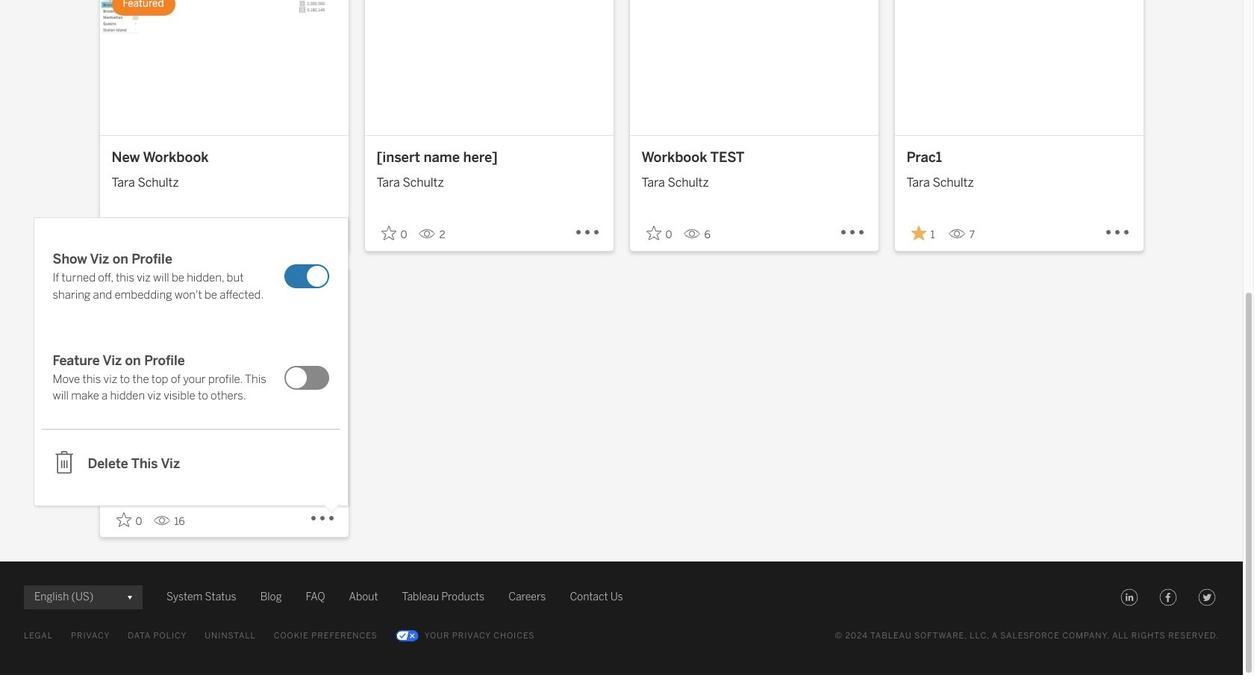 Task type: describe. For each thing, give the bounding box(es) containing it.
more actions image
[[310, 506, 336, 533]]

remove favorite image
[[911, 226, 926, 241]]

Remove Favorite button
[[907, 221, 943, 246]]

add favorite image for add favorite button to the right
[[646, 226, 661, 241]]

add favorite image
[[381, 226, 396, 241]]

featured element
[[112, 0, 175, 16]]

list options menu
[[34, 218, 348, 506]]



Task type: vqa. For each thing, say whether or not it's contained in the screenshot.
the Go to search image
no



Task type: locate. For each thing, give the bounding box(es) containing it.
selected language element
[[34, 586, 132, 609]]

add favorite image
[[646, 226, 661, 241], [116, 512, 131, 527]]

workbook thumbnail image
[[100, 0, 348, 135], [365, 0, 613, 135], [630, 0, 879, 135], [895, 0, 1144, 135], [100, 267, 348, 421]]

2 horizontal spatial add favorite button
[[642, 221, 678, 246]]

0 horizontal spatial add favorite image
[[116, 512, 131, 527]]

add favorite image for leftmost add favorite button
[[116, 512, 131, 527]]

0 vertical spatial add favorite image
[[646, 226, 661, 241]]

1 horizontal spatial add favorite button
[[377, 221, 413, 246]]

1 horizontal spatial add favorite image
[[646, 226, 661, 241]]

2 menu item from the top
[[41, 327, 340, 430]]

dialog
[[34, 216, 348, 513]]

1 menu item from the top
[[41, 226, 340, 327]]

0 horizontal spatial add favorite button
[[112, 508, 147, 532]]

Add Favorite button
[[377, 221, 413, 246], [642, 221, 678, 246], [112, 508, 147, 532]]

menu item
[[41, 226, 340, 327], [41, 327, 340, 430]]

1 vertical spatial add favorite image
[[116, 512, 131, 527]]



